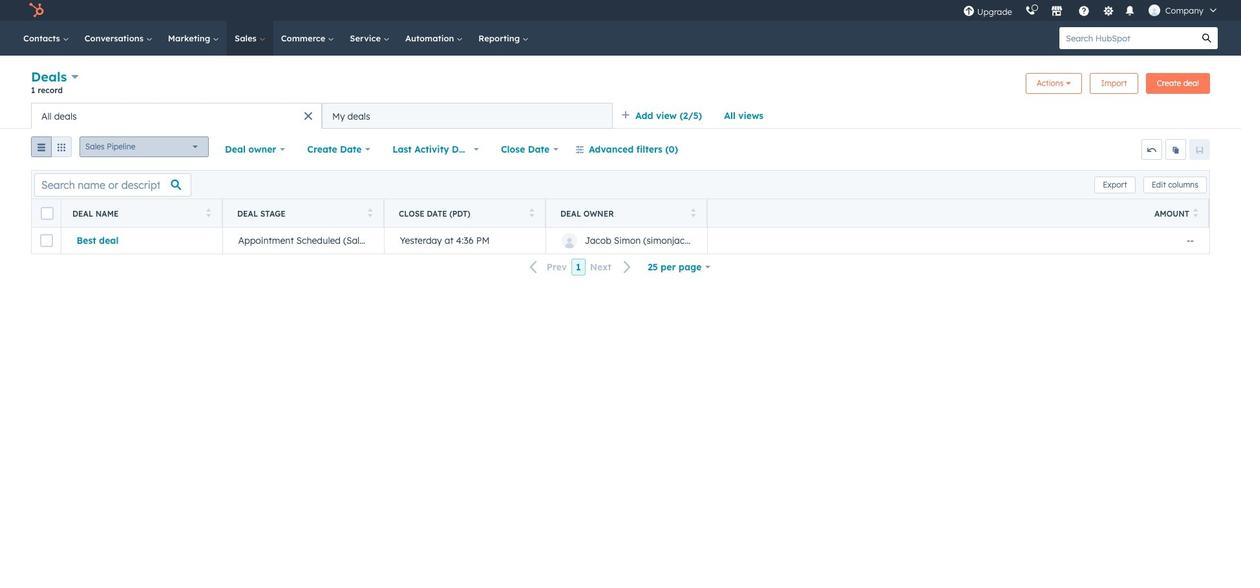 Task type: locate. For each thing, give the bounding box(es) containing it.
press to sort. image for 4th press to sort. element from right
[[368, 208, 373, 217]]

0 horizontal spatial press to sort. image
[[368, 208, 373, 217]]

1 horizontal spatial press to sort. image
[[529, 208, 534, 217]]

Search HubSpot search field
[[1060, 27, 1197, 49]]

press to sort. element
[[206, 208, 211, 219], [368, 208, 373, 219], [529, 208, 534, 219], [691, 208, 696, 219], [1194, 208, 1199, 219]]

0 horizontal spatial press to sort. image
[[206, 208, 211, 217]]

press to sort. image
[[206, 208, 211, 217], [691, 208, 696, 217], [1194, 208, 1199, 217]]

3 press to sort. element from the left
[[529, 208, 534, 219]]

2 press to sort. image from the left
[[529, 208, 534, 217]]

1 horizontal spatial press to sort. image
[[691, 208, 696, 217]]

4 press to sort. element from the left
[[691, 208, 696, 219]]

1 press to sort. element from the left
[[206, 208, 211, 219]]

banner
[[31, 67, 1211, 103]]

press to sort. image
[[368, 208, 373, 217], [529, 208, 534, 217]]

group
[[31, 136, 72, 162]]

3 press to sort. image from the left
[[1194, 208, 1199, 217]]

menu
[[957, 0, 1226, 21]]

2 horizontal spatial press to sort. image
[[1194, 208, 1199, 217]]

1 press to sort. image from the left
[[368, 208, 373, 217]]



Task type: describe. For each thing, give the bounding box(es) containing it.
5 press to sort. element from the left
[[1194, 208, 1199, 219]]

2 press to sort. element from the left
[[368, 208, 373, 219]]

marketplaces image
[[1052, 6, 1063, 17]]

pagination navigation
[[522, 259, 640, 276]]

jacob simon image
[[1149, 5, 1161, 16]]

1 press to sort. image from the left
[[206, 208, 211, 217]]

Search name or description search field
[[34, 173, 191, 196]]

2 press to sort. image from the left
[[691, 208, 696, 217]]

press to sort. image for third press to sort. element from the right
[[529, 208, 534, 217]]



Task type: vqa. For each thing, say whether or not it's contained in the screenshot.
3rd Press to sort. element from the left
yes



